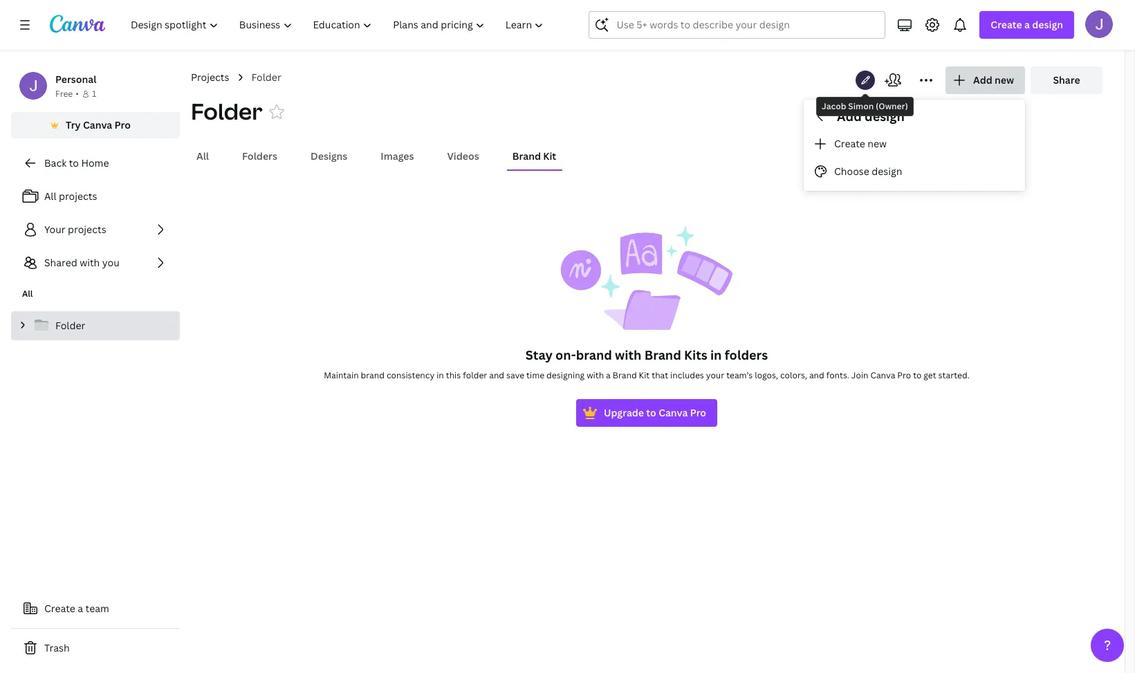 Task type: locate. For each thing, give the bounding box(es) containing it.
folders button
[[237, 143, 283, 169]]

1 horizontal spatial and
[[809, 369, 824, 381]]

2 horizontal spatial pro
[[897, 369, 911, 381]]

0 vertical spatial brand
[[512, 149, 541, 163]]

create up choose on the top right of the page
[[834, 137, 865, 150]]

canva right try
[[83, 118, 112, 131]]

to right upgrade
[[646, 406, 656, 419]]

all for all projects
[[44, 190, 56, 203]]

create for create a design
[[991, 18, 1022, 31]]

0 vertical spatial folder
[[251, 71, 281, 84]]

1 horizontal spatial kit
[[639, 369, 650, 381]]

projects down back to home
[[59, 190, 97, 203]]

a inside stay on-brand with brand kits in folders maintain brand consistency in this folder and save time designing with a brand kit that includes your team's logos, colors, and fonts. join canva pro to get started.
[[606, 369, 611, 381]]

1 horizontal spatial all
[[44, 190, 56, 203]]

create a design button
[[980, 11, 1074, 39]]

0 vertical spatial design
[[1032, 18, 1063, 31]]

0 vertical spatial all
[[196, 149, 209, 163]]

back to home
[[44, 156, 109, 169]]

add
[[973, 73, 992, 86], [837, 108, 862, 125]]

folder
[[251, 71, 281, 84], [191, 96, 263, 126], [55, 319, 85, 332]]

with left the you
[[80, 256, 100, 269]]

design inside 'dropdown button'
[[1032, 18, 1063, 31]]

projects
[[191, 71, 229, 84]]

1 vertical spatial design
[[865, 108, 905, 125]]

2 vertical spatial brand
[[613, 369, 637, 381]]

new down "add design"
[[868, 137, 887, 150]]

brand right maintain
[[361, 369, 385, 381]]

projects for all projects
[[59, 190, 97, 203]]

with up upgrade
[[615, 347, 642, 363]]

0 vertical spatial projects
[[59, 190, 97, 203]]

0 horizontal spatial new
[[868, 137, 887, 150]]

brand
[[512, 149, 541, 163], [644, 347, 681, 363], [613, 369, 637, 381]]

add new button
[[946, 66, 1025, 94]]

create a team
[[44, 602, 109, 615]]

2 horizontal spatial all
[[196, 149, 209, 163]]

2 horizontal spatial create
[[991, 18, 1022, 31]]

this
[[446, 369, 461, 381]]

create up add new
[[991, 18, 1022, 31]]

folder down shared
[[55, 319, 85, 332]]

2 vertical spatial a
[[78, 602, 83, 615]]

1 vertical spatial to
[[913, 369, 922, 381]]

folder up folder button
[[251, 71, 281, 84]]

2 vertical spatial pro
[[690, 406, 706, 419]]

brand kit button
[[507, 143, 562, 169]]

time
[[527, 369, 545, 381]]

1 vertical spatial folder link
[[11, 311, 180, 340]]

designing
[[547, 369, 585, 381]]

0 vertical spatial kit
[[543, 149, 556, 163]]

your projects link
[[11, 216, 180, 243]]

2 horizontal spatial brand
[[644, 347, 681, 363]]

0 horizontal spatial a
[[78, 602, 83, 615]]

0 vertical spatial new
[[995, 73, 1014, 86]]

with inside list
[[80, 256, 100, 269]]

1 horizontal spatial create
[[834, 137, 865, 150]]

design left jacob simon icon
[[1032, 18, 1063, 31]]

create
[[991, 18, 1022, 31], [834, 137, 865, 150], [44, 602, 75, 615]]

0 horizontal spatial create
[[44, 602, 75, 615]]

0 horizontal spatial kit
[[543, 149, 556, 163]]

to right back
[[69, 156, 79, 169]]

1 vertical spatial brand
[[361, 369, 385, 381]]

1 vertical spatial brand
[[644, 347, 681, 363]]

team
[[85, 602, 109, 615]]

None search field
[[589, 11, 886, 39]]

1 vertical spatial a
[[606, 369, 611, 381]]

2 horizontal spatial with
[[615, 347, 642, 363]]

1 vertical spatial add
[[837, 108, 862, 125]]

in right the "kits" on the bottom of page
[[710, 347, 722, 363]]

shared with you link
[[11, 249, 180, 277]]

and left save on the bottom left of the page
[[489, 369, 504, 381]]

trash
[[44, 641, 70, 654]]

folder down projects link
[[191, 96, 263, 126]]

all
[[196, 149, 209, 163], [44, 190, 56, 203], [22, 288, 33, 300]]

design right choose on the top right of the page
[[872, 164, 902, 178]]

home
[[81, 156, 109, 169]]

a
[[1025, 18, 1030, 31], [606, 369, 611, 381], [78, 602, 83, 615]]

1 vertical spatial new
[[868, 137, 887, 150]]

0 horizontal spatial with
[[80, 256, 100, 269]]

started.
[[938, 369, 970, 381]]

new inside dropdown button
[[995, 73, 1014, 86]]

0 vertical spatial folder link
[[251, 70, 281, 85]]

with
[[80, 256, 100, 269], [615, 347, 642, 363], [587, 369, 604, 381]]

1 horizontal spatial to
[[646, 406, 656, 419]]

all projects
[[44, 190, 97, 203]]

1 horizontal spatial canva
[[659, 406, 688, 419]]

canva right join
[[871, 369, 895, 381]]

with right designing
[[587, 369, 604, 381]]

1 vertical spatial all
[[44, 190, 56, 203]]

projects
[[59, 190, 97, 203], [68, 223, 106, 236]]

trash link
[[11, 634, 180, 662]]

new inside button
[[868, 137, 887, 150]]

0 vertical spatial brand
[[576, 347, 612, 363]]

jacob simon image
[[1085, 10, 1113, 38]]

new for create new
[[868, 137, 887, 150]]

0 horizontal spatial pro
[[115, 118, 131, 131]]

in left this
[[437, 369, 444, 381]]

all button
[[191, 143, 214, 169]]

and
[[489, 369, 504, 381], [809, 369, 824, 381]]

0 vertical spatial with
[[80, 256, 100, 269]]

1 horizontal spatial add
[[973, 73, 992, 86]]

brand up designing
[[576, 347, 612, 363]]

pro down includes
[[690, 406, 706, 419]]

projects inside "link"
[[59, 190, 97, 203]]

add inside dropdown button
[[973, 73, 992, 86]]

1 vertical spatial pro
[[897, 369, 911, 381]]

a inside "create a design" 'dropdown button'
[[1025, 18, 1030, 31]]

canva down that
[[659, 406, 688, 419]]

folder
[[463, 369, 487, 381]]

2 horizontal spatial canva
[[871, 369, 895, 381]]

images button
[[375, 143, 420, 169]]

create inside 'dropdown button'
[[991, 18, 1022, 31]]

1 vertical spatial kit
[[639, 369, 650, 381]]

try canva pro
[[66, 118, 131, 131]]

back to home link
[[11, 149, 180, 177]]

to inside button
[[646, 406, 656, 419]]

0 vertical spatial pro
[[115, 118, 131, 131]]

0 horizontal spatial add
[[837, 108, 862, 125]]

brand up that
[[644, 347, 681, 363]]

folders
[[242, 149, 277, 163]]

1 vertical spatial in
[[437, 369, 444, 381]]

pro
[[115, 118, 131, 131], [897, 369, 911, 381], [690, 406, 706, 419]]

0 vertical spatial add
[[973, 73, 992, 86]]

to left get
[[913, 369, 922, 381]]

all for all button
[[196, 149, 209, 163]]

brand kit
[[512, 149, 556, 163]]

pro up back to home link
[[115, 118, 131, 131]]

try
[[66, 118, 81, 131]]

projects right your
[[68, 223, 106, 236]]

new
[[995, 73, 1014, 86], [868, 137, 887, 150]]

new down "create a design" 'dropdown button'
[[995, 73, 1014, 86]]

try canva pro button
[[11, 112, 180, 138]]

1 and from the left
[[489, 369, 504, 381]]

share
[[1053, 73, 1080, 86]]

2 vertical spatial with
[[587, 369, 604, 381]]

all inside "link"
[[44, 190, 56, 203]]

1 vertical spatial create
[[834, 137, 865, 150]]

folder link
[[251, 70, 281, 85], [11, 311, 180, 340]]

choose
[[834, 164, 869, 178]]

create for create a team
[[44, 602, 75, 615]]

0 vertical spatial in
[[710, 347, 722, 363]]

folder link up folder button
[[251, 70, 281, 85]]

create new
[[834, 137, 887, 150]]

Search search field
[[617, 12, 858, 38]]

colors,
[[780, 369, 807, 381]]

1 vertical spatial with
[[615, 347, 642, 363]]

1 horizontal spatial a
[[606, 369, 611, 381]]

0 horizontal spatial all
[[22, 288, 33, 300]]

0 horizontal spatial brand
[[512, 149, 541, 163]]

design
[[1032, 18, 1063, 31], [865, 108, 905, 125], [872, 164, 902, 178]]

save
[[506, 369, 524, 381]]

kit
[[543, 149, 556, 163], [639, 369, 650, 381]]

designs
[[311, 149, 347, 163]]

brand
[[576, 347, 612, 363], [361, 369, 385, 381]]

a for design
[[1025, 18, 1030, 31]]

1 horizontal spatial new
[[995, 73, 1014, 86]]

a inside create a team button
[[78, 602, 83, 615]]

your
[[44, 223, 65, 236]]

2 horizontal spatial a
[[1025, 18, 1030, 31]]

2 vertical spatial create
[[44, 602, 75, 615]]

shared with you
[[44, 256, 120, 269]]

0 vertical spatial a
[[1025, 18, 1030, 31]]

0 vertical spatial to
[[69, 156, 79, 169]]

2 vertical spatial to
[[646, 406, 656, 419]]

0 vertical spatial create
[[991, 18, 1022, 31]]

1 vertical spatial projects
[[68, 223, 106, 236]]

1 vertical spatial canva
[[871, 369, 895, 381]]

1 horizontal spatial in
[[710, 347, 722, 363]]

brand left that
[[613, 369, 637, 381]]

0 horizontal spatial canva
[[83, 118, 112, 131]]

0 horizontal spatial to
[[69, 156, 79, 169]]

pro left get
[[897, 369, 911, 381]]

2 horizontal spatial to
[[913, 369, 922, 381]]

design inside button
[[872, 164, 902, 178]]

all inside button
[[196, 149, 209, 163]]

0 horizontal spatial and
[[489, 369, 504, 381]]

create left team
[[44, 602, 75, 615]]

your projects
[[44, 223, 106, 236]]

brand right videos
[[512, 149, 541, 163]]

to
[[69, 156, 79, 169], [913, 369, 922, 381], [646, 406, 656, 419]]

list
[[11, 183, 180, 277]]

top level navigation element
[[122, 11, 556, 39]]

in
[[710, 347, 722, 363], [437, 369, 444, 381]]

fonts.
[[826, 369, 849, 381]]

design up create new
[[865, 108, 905, 125]]

kits
[[684, 347, 707, 363]]

and left fonts.
[[809, 369, 824, 381]]

to for upgrade to canva pro
[[646, 406, 656, 419]]

logos,
[[755, 369, 778, 381]]

2 vertical spatial design
[[872, 164, 902, 178]]

1 horizontal spatial brand
[[576, 347, 612, 363]]

folder link down shared with you link on the left top of page
[[11, 311, 180, 340]]

you
[[102, 256, 120, 269]]

create a team button
[[11, 595, 180, 623]]

canva
[[83, 118, 112, 131], [871, 369, 895, 381], [659, 406, 688, 419]]

a for team
[[78, 602, 83, 615]]

list containing all projects
[[11, 183, 180, 277]]



Task type: describe. For each thing, give the bounding box(es) containing it.
(owner)
[[876, 100, 908, 112]]

brand inside button
[[512, 149, 541, 163]]

new for add new
[[995, 73, 1014, 86]]

folders
[[725, 347, 768, 363]]

jacob simon (owner)
[[822, 100, 908, 112]]

kit inside stay on-brand with brand kits in folders maintain brand consistency in this folder and save time designing with a brand kit that includes your team's logos, colors, and fonts. join canva pro to get started.
[[639, 369, 650, 381]]

back
[[44, 156, 67, 169]]

design for choose design
[[872, 164, 902, 178]]

to inside stay on-brand with brand kits in folders maintain brand consistency in this folder and save time designing with a brand kit that includes your team's logos, colors, and fonts. join canva pro to get started.
[[913, 369, 922, 381]]

choose design
[[834, 164, 902, 178]]

team's
[[726, 369, 753, 381]]

stay
[[526, 347, 553, 363]]

0 vertical spatial canva
[[83, 118, 112, 131]]

•
[[76, 88, 79, 100]]

share button
[[1031, 66, 1103, 94]]

design for add design
[[865, 108, 905, 125]]

designs button
[[305, 143, 353, 169]]

create a design
[[991, 18, 1063, 31]]

shared
[[44, 256, 77, 269]]

1 vertical spatial folder
[[191, 96, 263, 126]]

0 horizontal spatial in
[[437, 369, 444, 381]]

2 and from the left
[[809, 369, 824, 381]]

1
[[92, 88, 96, 100]]

projects link
[[191, 70, 229, 85]]

jacob
[[822, 100, 846, 112]]

get
[[924, 369, 936, 381]]

free
[[55, 88, 73, 100]]

personal
[[55, 73, 96, 86]]

upgrade to canva pro
[[604, 406, 706, 419]]

2 vertical spatial folder
[[55, 319, 85, 332]]

that
[[652, 369, 668, 381]]

add for add new
[[973, 73, 992, 86]]

2 vertical spatial canva
[[659, 406, 688, 419]]

images
[[381, 149, 414, 163]]

upgrade to canva pro button
[[576, 399, 717, 427]]

consistency
[[387, 369, 435, 381]]

0 horizontal spatial folder link
[[11, 311, 180, 340]]

on-
[[556, 347, 576, 363]]

folder button
[[191, 96, 263, 127]]

create for create new
[[834, 137, 865, 150]]

pro inside stay on-brand with brand kits in folders maintain brand consistency in this folder and save time designing with a brand kit that includes your team's logos, colors, and fonts. join canva pro to get started.
[[897, 369, 911, 381]]

stay on-brand with brand kits in folders maintain brand consistency in this folder and save time designing with a brand kit that includes your team's logos, colors, and fonts. join canva pro to get started.
[[324, 347, 970, 381]]

maintain
[[324, 369, 359, 381]]

choose design button
[[804, 158, 1025, 185]]

1 horizontal spatial pro
[[690, 406, 706, 419]]

add for add design
[[837, 108, 862, 125]]

simon
[[848, 100, 874, 112]]

includes
[[670, 369, 704, 381]]

kit inside button
[[543, 149, 556, 163]]

videos
[[447, 149, 479, 163]]

add new
[[973, 73, 1014, 86]]

projects for your projects
[[68, 223, 106, 236]]

upgrade
[[604, 406, 644, 419]]

0 horizontal spatial brand
[[361, 369, 385, 381]]

2 vertical spatial all
[[22, 288, 33, 300]]

to for back to home
[[69, 156, 79, 169]]

add design
[[837, 108, 905, 125]]

free •
[[55, 88, 79, 100]]

1 horizontal spatial brand
[[613, 369, 637, 381]]

videos button
[[442, 143, 485, 169]]

your
[[706, 369, 724, 381]]

join
[[851, 369, 869, 381]]

1 horizontal spatial with
[[587, 369, 604, 381]]

canva inside stay on-brand with brand kits in folders maintain brand consistency in this folder and save time designing with a brand kit that includes your team's logos, colors, and fonts. join canva pro to get started.
[[871, 369, 895, 381]]

1 horizontal spatial folder link
[[251, 70, 281, 85]]

create new button
[[804, 130, 1025, 158]]

all projects link
[[11, 183, 180, 210]]



Task type: vqa. For each thing, say whether or not it's contained in the screenshot.
number field
no



